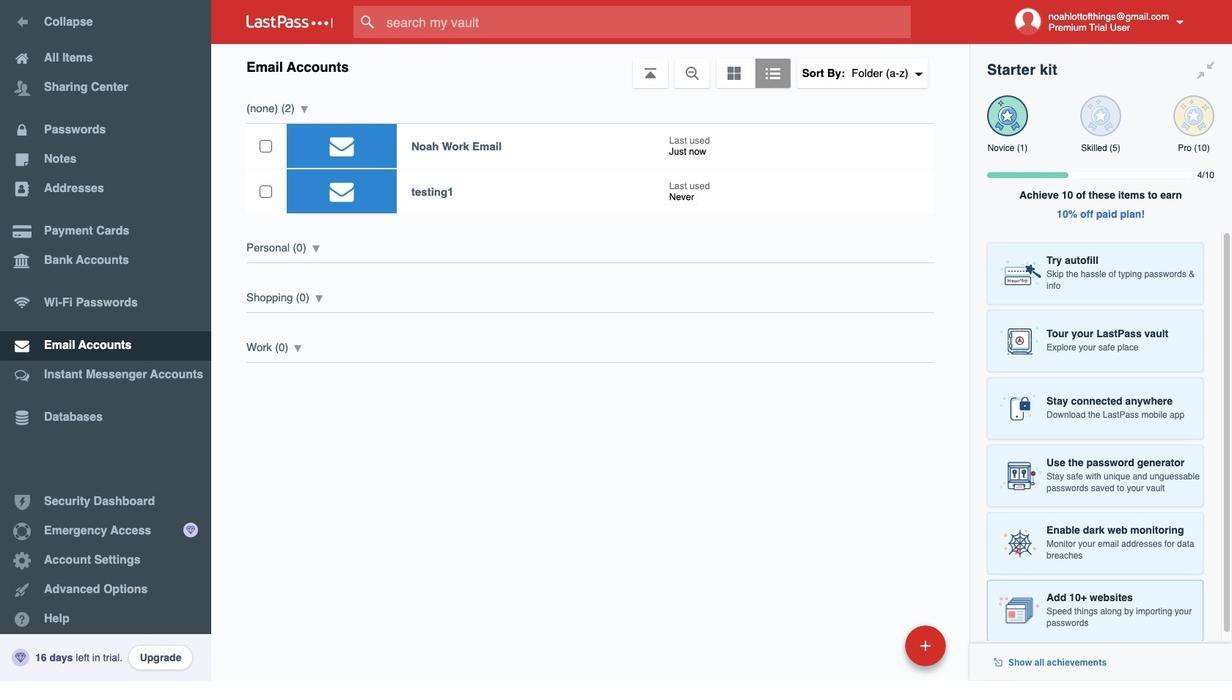 Task type: locate. For each thing, give the bounding box(es) containing it.
lastpass image
[[246, 15, 333, 29]]

main navigation navigation
[[0, 0, 211, 681]]

Search search field
[[354, 6, 940, 38]]

search my vault text field
[[354, 6, 940, 38]]



Task type: describe. For each thing, give the bounding box(es) containing it.
vault options navigation
[[211, 44, 970, 88]]

new item navigation
[[804, 621, 955, 681]]

new item element
[[804, 625, 951, 667]]



Task type: vqa. For each thing, say whether or not it's contained in the screenshot.
alert
no



